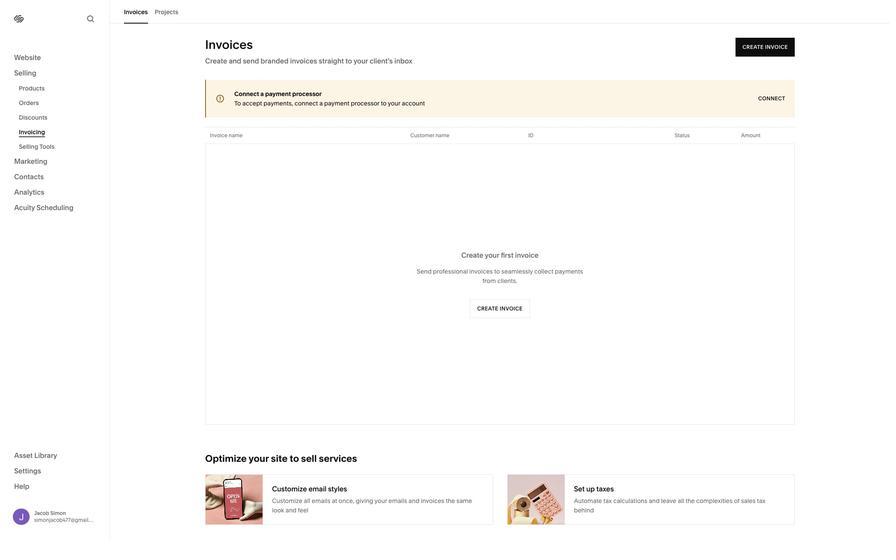 Task type: vqa. For each thing, say whether or not it's contained in the screenshot.
Asset
yes



Task type: locate. For each thing, give the bounding box(es) containing it.
orders
[[19, 99, 39, 107]]

contacts link
[[14, 172, 95, 182]]

orders link
[[19, 96, 100, 110]]

selling tools link
[[19, 140, 100, 154]]

simonjacob477@gmail.com
[[34, 517, 100, 524]]

acuity scheduling
[[14, 203, 73, 212]]

scheduling
[[37, 203, 73, 212]]

selling for selling
[[14, 69, 36, 77]]

selling tools
[[19, 143, 55, 151]]

discounts link
[[19, 110, 100, 125]]

acuity scheduling link
[[14, 203, 95, 213]]

selling for selling tools
[[19, 143, 38, 151]]

0 vertical spatial selling
[[14, 69, 36, 77]]

selling down website
[[14, 69, 36, 77]]

discounts
[[19, 114, 47, 121]]

selling link
[[14, 68, 95, 79]]

1 vertical spatial selling
[[19, 143, 38, 151]]

invoicing
[[19, 128, 45, 136]]

simon
[[50, 510, 66, 517]]

jacob
[[34, 510, 49, 517]]

asset library
[[14, 451, 57, 460]]

invoicing link
[[19, 125, 100, 140]]

tools
[[40, 143, 55, 151]]

asset
[[14, 451, 33, 460]]

help
[[14, 482, 29, 491]]

selling
[[14, 69, 36, 77], [19, 143, 38, 151]]

selling up marketing
[[19, 143, 38, 151]]



Task type: describe. For each thing, give the bounding box(es) containing it.
settings
[[14, 467, 41, 475]]

jacob simon simonjacob477@gmail.com
[[34, 510, 100, 524]]

contacts
[[14, 173, 44, 181]]

website link
[[14, 53, 95, 63]]

analytics
[[14, 188, 44, 197]]

marketing
[[14, 157, 47, 166]]

acuity
[[14, 203, 35, 212]]

website
[[14, 53, 41, 62]]

help link
[[14, 482, 29, 491]]

asset library link
[[14, 451, 95, 461]]

analytics link
[[14, 188, 95, 198]]

products
[[19, 85, 45, 92]]

marketing link
[[14, 157, 95, 167]]

products link
[[19, 81, 100, 96]]

library
[[34, 451, 57, 460]]

settings link
[[14, 466, 95, 477]]



